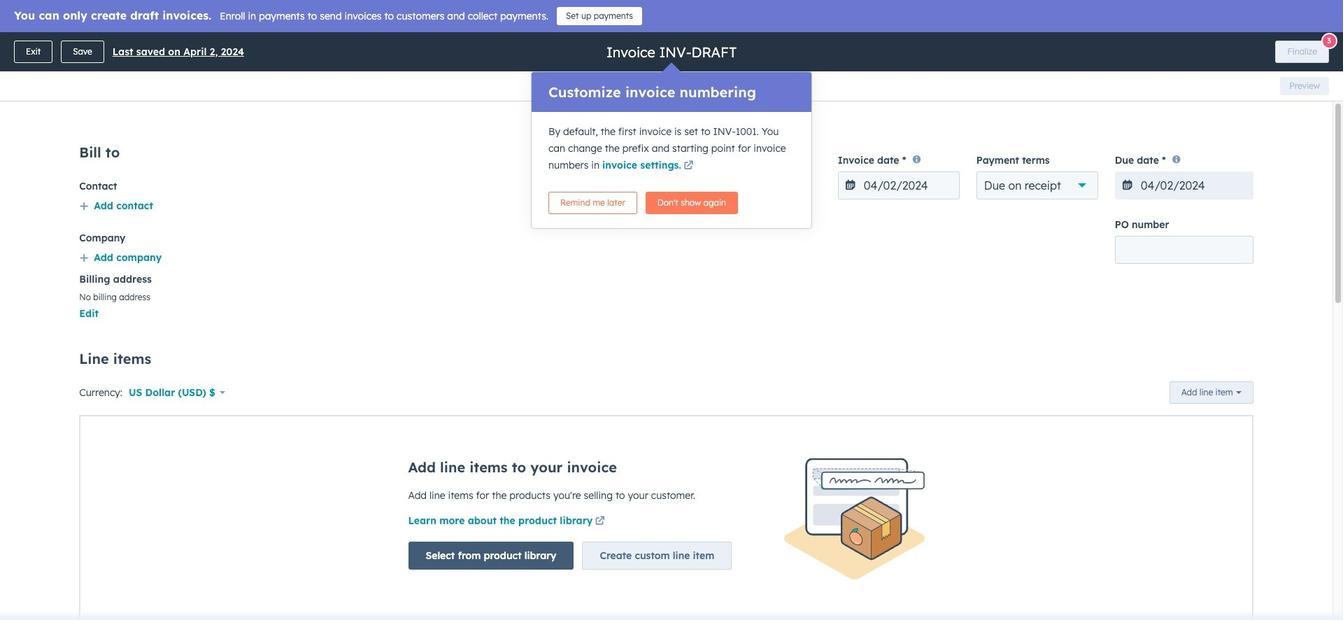 Task type: locate. For each thing, give the bounding box(es) containing it.
Search ID, number, or amount billed search field
[[37, 229, 207, 254]]

4 menu item from the left
[[1187, 0, 1213, 22]]

4 column header from the left
[[766, 258, 941, 288]]

1 column header from the left
[[241, 258, 416, 288]]

column header
[[241, 258, 416, 288], [416, 258, 591, 288], [591, 258, 766, 288], [766, 258, 941, 288], [941, 258, 1116, 288]]

menu item
[[1036, 0, 1103, 22], [1103, 0, 1128, 22], [1128, 0, 1160, 22], [1187, 0, 1213, 22], [1213, 0, 1234, 22], [1234, 0, 1327, 22]]

1 menu item from the left
[[1036, 0, 1103, 22]]

3 column header from the left
[[591, 258, 766, 288]]

menu
[[1036, 0, 1327, 22]]

2 column header from the left
[[416, 258, 591, 288]]



Task type: vqa. For each thing, say whether or not it's contained in the screenshot.
fifth menu item from right
yes



Task type: describe. For each thing, give the bounding box(es) containing it.
2 menu item from the left
[[1103, 0, 1128, 22]]

5 column header from the left
[[941, 258, 1116, 288]]

5 menu item from the left
[[1213, 0, 1234, 22]]

3 menu item from the left
[[1128, 0, 1160, 22]]

6 menu item from the left
[[1234, 0, 1327, 22]]

Search HubSpot search field
[[1137, 29, 1295, 53]]



